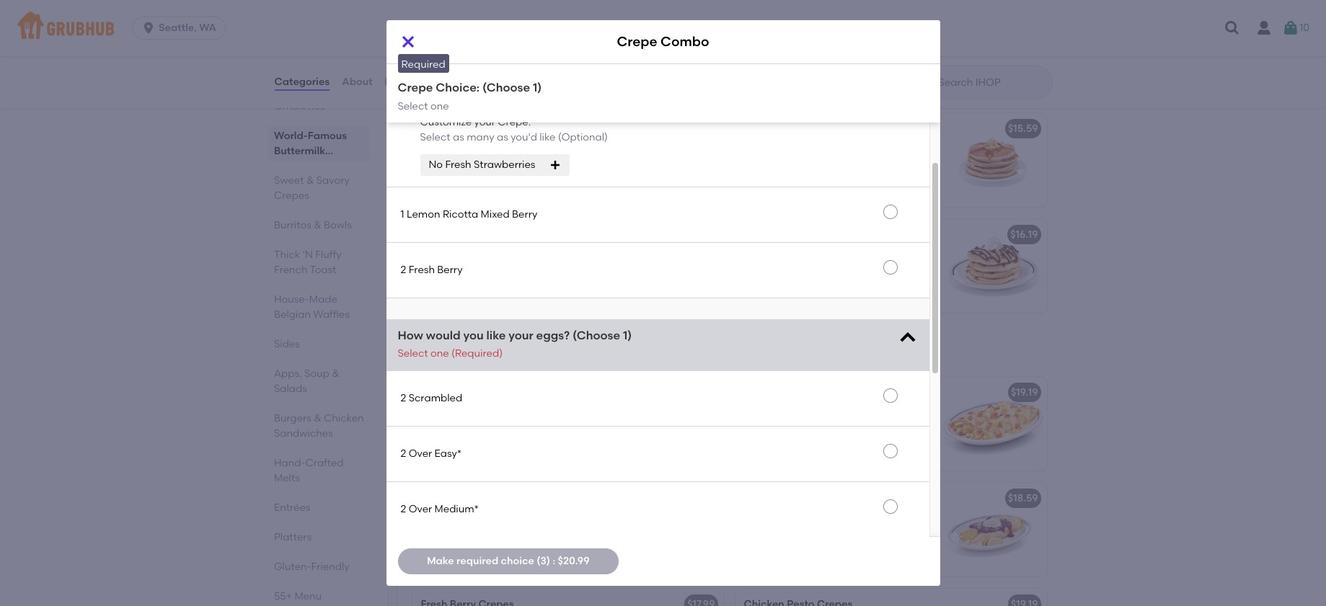 Task type: locate. For each thing, give the bounding box(es) containing it.
1 vertical spatial 1)
[[533, 81, 542, 94]]

2 left scrambled
[[401, 392, 406, 404]]

little known fact: strawberries and bananas are best friends. four fluffy buttermilk pancakes filled with fresh banana slices. topped with glazed strawberries & more banana slices.
[[421, 37, 596, 108]]

1 vertical spatial ricotta
[[877, 542, 909, 554]]

an down the topping.
[[744, 95, 757, 108]]

cinnamon down browns.
[[421, 492, 473, 505]]

protein
[[752, 37, 787, 49], [421, 157, 456, 170]]

flavor,
[[515, 407, 545, 419]]

four
[[547, 51, 569, 64], [560, 143, 582, 155], [480, 263, 502, 276], [803, 263, 825, 276]]

with
[[877, 37, 898, 49], [842, 51, 863, 64], [550, 66, 570, 78], [533, 81, 554, 93], [535, 157, 555, 170], [533, 172, 554, 184], [497, 278, 518, 290], [820, 278, 841, 290], [459, 293, 480, 305], [782, 293, 803, 305], [853, 407, 874, 419], [421, 421, 441, 434], [530, 513, 551, 525], [853, 513, 874, 525], [565, 527, 585, 540], [820, 527, 841, 540]]

crepes inside 2 crepes filled & rolled with cheesecake mousse, drizzled with cinnamon bun filling, cream cheese icing, fresh strawberries & powdered sugar.
[[429, 513, 462, 525]]

lemon down cheeses.
[[744, 492, 778, 505]]

protein pancakes - lemon ricotta mixed berry
[[744, 16, 973, 29]]

0 horizontal spatial day.
[[457, 263, 478, 276]]

over left medium* at bottom left
[[409, 503, 432, 515]]

ricotta
[[744, 66, 777, 78], [877, 542, 909, 554]]

1 vertical spatial zing!
[[835, 571, 858, 584]]

2 left or
[[401, 448, 406, 460]]

0 vertical spatial smoked
[[872, 421, 911, 434]]

drizzle
[[491, 293, 522, 305], [814, 293, 845, 305]]

2 syrup from the left
[[744, 307, 770, 320]]

slices.
[[462, 81, 491, 93], [563, 95, 592, 108], [462, 172, 491, 184], [563, 187, 592, 199]]

svg image
[[1283, 19, 1300, 37], [898, 328, 918, 348]]

toast
[[310, 264, 336, 276]]

1 vertical spatial seasonal
[[843, 527, 887, 540]]

1 think from the left
[[439, 249, 463, 261]]

wa
[[199, 22, 216, 34]]

crepes for 2 crepes filled & rolled with scrambled eggs‡, hickory-smoked bacon, crispy hash browns, white cheese sauce & jack & cheddar cheeses.
[[752, 407, 785, 419]]

2 time from the left
[[744, 263, 766, 276]]

0 vertical spatial squeeze
[[819, 81, 860, 93]]

0 vertical spatial sugar.
[[796, 557, 826, 569]]

fact:
[[482, 37, 504, 49]]

combo up 1 cinnamon bun button
[[661, 33, 709, 50]]

2 horizontal spatial fluffy
[[827, 263, 852, 276]]

flipped
[[459, 143, 493, 155]]

0 horizontal spatial an
[[744, 95, 757, 108]]

strawberry banana pancakes image
[[616, 7, 724, 101]]

drizzle for buttermilk
[[814, 293, 845, 305]]

pancakes down buttermilk
[[274, 160, 322, 172]]

an down topping,
[[793, 571, 805, 584]]

0 horizontal spatial hickory-
[[452, 436, 491, 448]]

crepes for 2 crepes filled & rolled with lemon ricotta, topped with seasonal mixed berry topping, more lemon ricotta & powdered sugar. add a squeeze of lemon for an extra zing!
[[752, 513, 785, 525]]

2 chips. from the left
[[863, 307, 892, 320]]

fresh up how
[[409, 264, 435, 276]]

1 any from the left
[[565, 249, 583, 261]]

topped inside the we think chocolate is perfect any time of day. four fluffy buttermilk pancakes filled with chocolate chips, topped with a drizzle of chocolate syrup & more chocolate chips.
[[744, 293, 780, 305]]

fresh down and
[[572, 66, 596, 78]]

day. for we think chocolate is perfect any time of day. four fluffy buttermilk pancakes filled with chocolate chips, topped with a drizzle of chocolate syrup & more chocolate chips.
[[781, 263, 801, 276]]

0 vertical spatial strawberries
[[421, 95, 481, 108]]

2 fresh berry button
[[386, 243, 929, 298]]

over inside 'button'
[[409, 448, 432, 460]]

1 vertical spatial mixed
[[481, 208, 510, 221]]

time inside we think chocolate is perfect any time of day. four fluffy chocolate pancakes filled with chocolate chips, topped with a drizzle of chocolate syrup & more chocolate chips.
[[421, 263, 443, 276]]

2 horizontal spatial ricotta
[[876, 16, 912, 29]]

2
[[401, 264, 406, 276], [401, 392, 406, 404], [744, 407, 750, 419], [444, 421, 449, 434], [531, 421, 536, 434], [401, 448, 406, 460], [433, 451, 439, 463], [401, 503, 406, 515], [421, 513, 426, 525], [744, 513, 750, 525]]

0 horizontal spatial strawberry
[[421, 16, 476, 29]]

1 horizontal spatial perfect
[[850, 249, 886, 261]]

1 perfect from the left
[[527, 249, 563, 261]]

1 vertical spatial squeeze
[[860, 557, 901, 569]]

smoked inside choose your crepe flavor, served with 2 eggs* your way, 2 custom- cured hickory-smoked bacon strips or 2 pork sausage links & golden hash browns.
[[491, 436, 530, 448]]

powdered down cream
[[549, 557, 599, 569]]

0 vertical spatial 1
[[401, 82, 404, 94]]

crepes up "burritos"
[[274, 190, 309, 202]]

add inside 2 crepes filled & rolled with lemon ricotta, topped with seasonal mixed berry topping, more lemon ricotta & powdered sugar. add a squeeze of lemon for an extra zing!
[[829, 557, 849, 569]]

1 horizontal spatial sweet
[[409, 343, 456, 361]]

zing!
[[787, 95, 809, 108], [835, 571, 858, 584]]

2 over medium* button
[[386, 482, 929, 537]]

one down the would
[[431, 348, 449, 360]]

2 chips, from the left
[[895, 278, 924, 290]]

add inside 4 protein pancakes loaded with blueberries, topped with lemon ricotta & seasonal mixed berry topping. add a squeeze of lemon for an extra zing!
[[787, 81, 808, 93]]

1 vertical spatial $16.55
[[685, 122, 715, 135]]

0 vertical spatial crepe choice:  (choose 1) select one
[[398, 18, 542, 50]]

1 over from the top
[[409, 448, 432, 460]]

$16.55
[[685, 16, 715, 29], [685, 122, 715, 135]]

protein power pancakes
[[744, 122, 864, 135]]

think for we think chocolate is perfect any time of day. four fluffy chocolate pancakes filled with chocolate chips, topped with a drizzle of chocolate syrup & more chocolate chips.
[[439, 249, 463, 261]]

0 horizontal spatial combo
[[454, 386, 491, 399]]

hickory- down eggs*
[[452, 436, 491, 448]]

pancakes for we think chocolate is perfect any time of day. four fluffy buttermilk pancakes filled with chocolate chips, topped with a drizzle of chocolate syrup & more chocolate chips.
[[744, 278, 792, 290]]

2 vertical spatial (choose
[[573, 329, 620, 343]]

we inside the we think chocolate is perfect any time of day. four fluffy buttermilk pancakes filled with chocolate chips, topped with a drizzle of chocolate syrup & more chocolate chips.
[[744, 249, 760, 261]]

1 horizontal spatial combo
[[661, 33, 709, 50]]

1 glazed from the top
[[556, 81, 589, 93]]

berry down the 1 lemon ricotta mixed berry
[[437, 264, 463, 276]]

1 horizontal spatial is
[[841, 249, 848, 261]]

- for lemon
[[833, 16, 837, 29]]

savory down buttermilk
[[316, 175, 349, 187]]

glazed down stack.
[[556, 172, 589, 184]]

topped inside a fresh-flipped power stack. four protein pancakes filled with fresh banana slices. topped with glazed strawberries & more banana slices.
[[493, 172, 531, 184]]

2 is from the left
[[841, 249, 848, 261]]

chips.
[[540, 307, 569, 320], [863, 307, 892, 320]]

choice: down bananas
[[436, 81, 480, 94]]

1 topped from the top
[[493, 81, 531, 93]]

choice:
[[436, 18, 480, 32], [436, 81, 480, 94]]

day. inside we think chocolate is perfect any time of day. four fluffy chocolate pancakes filled with chocolate chips, topped with a drizzle of chocolate syrup & more chocolate chips.
[[457, 263, 478, 276]]

smoked up white
[[872, 421, 911, 434]]

0 vertical spatial choice:
[[436, 18, 480, 32]]

protein power pancakes image
[[939, 113, 1047, 207]]

squeeze
[[819, 81, 860, 93], [860, 557, 901, 569]]

rolled up eggs‡,
[[823, 407, 851, 419]]

1 vertical spatial an
[[793, 571, 805, 584]]

10
[[1300, 22, 1310, 34]]

breakfast crepes image
[[939, 377, 1047, 471]]

1 horizontal spatial drizzle
[[814, 293, 845, 305]]

we inside we think chocolate is perfect any time of day. four fluffy chocolate pancakes filled with chocolate chips, topped with a drizzle of chocolate syrup & more chocolate chips.
[[421, 249, 437, 261]]

1 vertical spatial fresh
[[557, 157, 581, 170]]

2 inside 2 crepes filled & rolled with lemon ricotta, topped with seasonal mixed berry topping, more lemon ricotta & powdered sugar. add a squeeze of lemon for an extra zing!
[[744, 513, 750, 525]]

&
[[779, 66, 787, 78], [484, 95, 491, 108], [306, 175, 314, 187], [484, 187, 491, 199], [313, 219, 321, 232], [450, 307, 457, 320], [773, 307, 780, 320], [460, 343, 472, 361], [332, 368, 339, 380], [813, 407, 821, 419], [314, 413, 321, 425], [533, 451, 541, 463], [814, 451, 821, 463], [846, 451, 854, 463], [490, 513, 498, 525], [813, 513, 821, 525], [912, 542, 919, 554], [539, 557, 546, 569]]

1 drizzle from the left
[[491, 293, 522, 305]]

2 inside 'button'
[[401, 448, 406, 460]]

slices. down are
[[462, 81, 491, 93]]

1 horizontal spatial zing!
[[835, 571, 858, 584]]

cheese up $20.99
[[560, 542, 595, 554]]

think inside we think chocolate is perfect any time of day. four fluffy chocolate pancakes filled with chocolate chips, topped with a drizzle of chocolate syrup & more chocolate chips.
[[439, 249, 463, 261]]

four inside little known fact: strawberries and bananas are best friends. four fluffy buttermilk pancakes filled with fresh banana slices. topped with glazed strawberries & more banana slices.
[[547, 51, 569, 64]]

crepes up mousse,
[[496, 492, 532, 505]]

your inside how would you like your eggs? (choose 1) select one (required)
[[509, 329, 534, 343]]

rolled inside 2 crepes filled & rolled with lemon ricotta, topped with seasonal mixed berry topping, more lemon ricotta & powdered sugar. add a squeeze of lemon for an extra zing!
[[823, 513, 851, 525]]

chicken pesto crepes image
[[939, 589, 1047, 607]]

combo
[[661, 33, 709, 50], [454, 386, 491, 399]]

protein up 4
[[744, 16, 780, 29]]

perfect inside we think chocolate is perfect any time of day. four fluffy chocolate pancakes filled with chocolate chips, topped with a drizzle of chocolate syrup & more chocolate chips.
[[527, 249, 563, 261]]

3 one from the top
[[431, 348, 449, 360]]

buttermilk inside little known fact: strawberries and bananas are best friends. four fluffy buttermilk pancakes filled with fresh banana slices. topped with glazed strawberries & more banana slices.
[[421, 66, 471, 78]]

0 horizontal spatial sweet
[[274, 175, 304, 187]]

1 horizontal spatial sugar.
[[796, 557, 826, 569]]

0 vertical spatial zing!
[[787, 95, 809, 108]]

syrup inside the we think chocolate is perfect any time of day. four fluffy buttermilk pancakes filled with chocolate chips, topped with a drizzle of chocolate syrup & more chocolate chips.
[[744, 307, 770, 320]]

0 horizontal spatial ricotta
[[744, 66, 777, 78]]

house-made belgian waffles
[[274, 294, 349, 321]]

protein
[[744, 16, 780, 29], [421, 122, 456, 135], [744, 122, 780, 135]]

browns.
[[447, 465, 485, 478]]

1
[[401, 82, 404, 94], [401, 208, 404, 221]]

pork
[[441, 451, 463, 463]]

2 for 2 over medium*
[[401, 503, 406, 515]]

over inside button
[[409, 503, 432, 515]]

waffles
[[313, 309, 349, 321]]

2 crepes filled & rolled with cheesecake mousse, drizzled with cinnamon bun filling, cream cheese icing, fresh strawberries & powdered sugar.
[[421, 513, 599, 584]]

syrup inside we think chocolate is perfect any time of day. four fluffy chocolate pancakes filled with chocolate chips, topped with a drizzle of chocolate syrup & more chocolate chips.
[[421, 307, 447, 320]]

custom-
[[539, 421, 580, 434]]

entrées
[[274, 502, 310, 514]]

0 vertical spatial over
[[409, 448, 432, 460]]

(choose down best
[[482, 81, 530, 94]]

any inside the we think chocolate is perfect any time of day. four fluffy buttermilk pancakes filled with chocolate chips, topped with a drizzle of chocolate syrup & more chocolate chips.
[[888, 249, 906, 261]]

any for chocolate
[[565, 249, 583, 261]]

combo up crepe
[[454, 386, 491, 399]]

add down lemon ricotta mixed berry crepes
[[829, 557, 849, 569]]

strawberry up stack.
[[516, 122, 571, 135]]

1) down friends.
[[533, 81, 542, 94]]

1) up friends.
[[533, 18, 542, 32]]

select down customize
[[420, 131, 451, 143]]

crepe down required
[[398, 81, 433, 94]]

fresh down cinnamon
[[450, 557, 474, 569]]

0 vertical spatial glazed
[[556, 81, 589, 93]]

0 vertical spatial fresh
[[445, 158, 471, 171]]

0 vertical spatial fresh
[[572, 66, 596, 78]]

2 glazed from the top
[[556, 172, 589, 184]]

2 vertical spatial lemon
[[744, 492, 778, 505]]

1 horizontal spatial chips.
[[863, 307, 892, 320]]

1 vertical spatial -
[[510, 122, 514, 135]]

1 horizontal spatial any
[[888, 249, 906, 261]]

0 vertical spatial cheese
[[744, 451, 779, 463]]

icing,
[[421, 557, 447, 569]]

think inside the we think chocolate is perfect any time of day. four fluffy buttermilk pancakes filled with chocolate chips, topped with a drizzle of chocolate syrup & more chocolate chips.
[[762, 249, 786, 261]]

like
[[540, 131, 556, 143], [487, 329, 506, 343]]

berry down cheddar
[[851, 492, 877, 505]]

1 horizontal spatial ricotta
[[877, 542, 909, 554]]

2 over easy*
[[401, 448, 462, 460]]

fresh-
[[431, 143, 459, 155]]

way,
[[506, 421, 528, 434]]

perfect for chocolate
[[527, 249, 563, 261]]

hash down or
[[421, 465, 445, 478]]

2 crepes filled & rolled with lemon ricotta, topped with seasonal mixed berry topping, more lemon ricotta & powdered sugar. add a squeeze of lemon for an extra zing!
[[744, 513, 919, 584]]

filled inside the we think chocolate is perfect any time of day. four fluffy buttermilk pancakes filled with chocolate chips, topped with a drizzle of chocolate syrup & more chocolate chips.
[[794, 278, 818, 290]]

glazed down and
[[556, 81, 589, 93]]

lemon ricotta mixed berry crepes image
[[939, 483, 1047, 577]]

0 vertical spatial $16.55
[[685, 16, 715, 29]]

1 horizontal spatial fluffy
[[571, 51, 595, 64]]

as down crepe: in the left top of the page
[[497, 131, 508, 143]]

1 horizontal spatial berry
[[868, 66, 893, 78]]

drizzle for chocolate
[[491, 293, 522, 305]]

squeeze inside 4 protein pancakes loaded with blueberries, topped with lemon ricotta & seasonal mixed berry topping. add a squeeze of lemon for an extra zing!
[[819, 81, 860, 93]]

over for medium*
[[409, 503, 432, 515]]

chips, inside the we think chocolate is perfect any time of day. four fluffy buttermilk pancakes filled with chocolate chips, topped with a drizzle of chocolate syrup & more chocolate chips.
[[895, 278, 924, 290]]

mixed inside button
[[481, 208, 510, 221]]

2 inside 2 crepes filled & rolled with scrambled eggs‡, hickory-smoked bacon, crispy hash browns, white cheese sauce & jack & cheddar cheeses.
[[744, 407, 750, 419]]

protein pancakes - strawberry banana
[[421, 122, 613, 135]]

day.
[[457, 263, 478, 276], [781, 263, 801, 276]]

1 horizontal spatial add
[[829, 557, 849, 569]]

0 horizontal spatial zing!
[[787, 95, 809, 108]]

cinnamon
[[407, 82, 458, 94], [421, 492, 473, 505]]

think
[[439, 249, 463, 261], [762, 249, 786, 261]]

1 $16.55 from the top
[[685, 16, 715, 29]]

fluffy for little known fact: strawberries and bananas are best friends. four fluffy buttermilk pancakes filled with fresh banana slices. topped with glazed strawberries & more banana slices.
[[571, 51, 595, 64]]

four inside a fresh-flipped power stack. four protein pancakes filled with fresh banana slices. topped with glazed strawberries & more banana slices.
[[560, 143, 582, 155]]

syrup for we think chocolate is perfect any time of day. four fluffy chocolate pancakes filled with chocolate chips, topped with a drizzle of chocolate syrup & more chocolate chips.
[[421, 307, 447, 320]]

fluffy inside we think chocolate is perfect any time of day. four fluffy chocolate pancakes filled with chocolate chips, topped with a drizzle of chocolate syrup & more chocolate chips.
[[504, 263, 528, 276]]

lemon
[[865, 51, 896, 64], [874, 81, 905, 93], [876, 513, 907, 525], [844, 542, 874, 554], [744, 571, 775, 584]]

fresh down fresh-
[[445, 158, 471, 171]]

0 horizontal spatial time
[[421, 263, 443, 276]]

1 horizontal spatial an
[[793, 571, 805, 584]]

lemon down no at left
[[407, 208, 440, 221]]

your up sweet & savory crepes
[[509, 329, 534, 343]]

perfect
[[527, 249, 563, 261], [850, 249, 886, 261]]

belgian
[[274, 309, 311, 321]]

sweet down the would
[[409, 343, 456, 361]]

cheesecake
[[421, 527, 480, 540]]

extra down topping,
[[808, 571, 833, 584]]

cinnamon down required
[[407, 82, 458, 94]]

world-
[[274, 130, 307, 142]]

apps, soup & salads
[[274, 368, 339, 395]]

berry
[[868, 66, 893, 78], [744, 542, 770, 554]]

1 horizontal spatial hickory-
[[833, 421, 872, 434]]

berry down a fresh-flipped power stack. four protein pancakes filled with fresh banana slices. topped with glazed strawberries & more banana slices.
[[512, 208, 538, 221]]

cheese down the bacon,
[[744, 451, 779, 463]]

0 horizontal spatial drizzle
[[491, 293, 522, 305]]

mixed
[[915, 16, 944, 29], [481, 208, 510, 221], [819, 492, 849, 505]]

day. inside the we think chocolate is perfect any time of day. four fluffy buttermilk pancakes filled with chocolate chips, topped with a drizzle of chocolate syrup & more chocolate chips.
[[781, 263, 801, 276]]

1 for 1 lemon ricotta mixed berry
[[401, 208, 404, 221]]

like right you'd on the top left
[[540, 131, 556, 143]]

main navigation navigation
[[0, 0, 1326, 56]]

1 horizontal spatial savory
[[475, 343, 527, 361]]

time for we think chocolate is perfect any time of day. four fluffy buttermilk pancakes filled with chocolate chips, topped with a drizzle of chocolate syrup & more chocolate chips.
[[744, 263, 766, 276]]

0 horizontal spatial ricotta
[[443, 208, 478, 221]]

banana down no at left
[[421, 172, 460, 184]]

2 day. from the left
[[781, 263, 801, 276]]

is inside we think chocolate is perfect any time of day. four fluffy chocolate pancakes filled with chocolate chips, topped with a drizzle of chocolate syrup & more chocolate chips.
[[518, 249, 525, 261]]

berry down loaded
[[868, 66, 893, 78]]

chips, for buttermilk
[[895, 278, 924, 290]]

crepe choice:  (choose 1) select one up customize
[[398, 81, 542, 112]]

cheese inside 2 crepes filled & rolled with cheesecake mousse, drizzled with cinnamon bun filling, cream cheese icing, fresh strawberries & powdered sugar.
[[560, 542, 595, 554]]

a inside the we think chocolate is perfect any time of day. four fluffy buttermilk pancakes filled with chocolate chips, topped with a drizzle of chocolate syrup & more chocolate chips.
[[805, 293, 812, 305]]

2 drizzle from the left
[[814, 293, 845, 305]]

1 vertical spatial choice:
[[436, 81, 480, 94]]

1 horizontal spatial extra
[[808, 571, 833, 584]]

an inside 4 protein pancakes loaded with blueberries, topped with lemon ricotta & seasonal mixed berry topping. add a squeeze of lemon for an extra zing!
[[744, 95, 757, 108]]

1 vertical spatial strawberries
[[421, 187, 481, 199]]

2 inside button
[[401, 503, 406, 515]]

0 horizontal spatial svg image
[[898, 328, 918, 348]]

0 horizontal spatial for
[[777, 571, 790, 584]]

1 horizontal spatial hash
[[812, 436, 836, 448]]

2 over from the top
[[409, 503, 432, 515]]

fluffy for we think chocolate is perfect any time of day. four fluffy chocolate pancakes filled with chocolate chips, topped with a drizzle of chocolate syrup & more chocolate chips.
[[504, 263, 528, 276]]

1 horizontal spatial cheese
[[744, 451, 779, 463]]

2 powdered from the left
[[744, 557, 794, 569]]

categories
[[274, 76, 330, 88]]

svg image
[[1224, 19, 1241, 37], [141, 21, 156, 35], [399, 33, 417, 50], [550, 159, 561, 171]]

1 we from the left
[[421, 249, 437, 261]]

2 topped from the top
[[493, 172, 531, 184]]

1 horizontal spatial protein
[[752, 37, 787, 49]]

hash down eggs‡,
[[812, 436, 836, 448]]

0 horizontal spatial smoked
[[491, 436, 530, 448]]

55+ menu
[[274, 591, 321, 603]]

bun down browns.
[[475, 492, 494, 505]]

of
[[862, 81, 872, 93], [445, 263, 455, 276], [768, 263, 778, 276], [524, 293, 534, 305], [847, 293, 857, 305], [903, 557, 913, 569]]

1 vertical spatial sugar.
[[421, 571, 451, 584]]

2 up how
[[401, 264, 406, 276]]

strawberries inside little known fact: strawberries and bananas are best friends. four fluffy buttermilk pancakes filled with fresh banana slices. topped with glazed strawberries & more banana slices.
[[506, 37, 568, 49]]

topped down friends.
[[493, 81, 531, 93]]

2 right or
[[433, 451, 439, 463]]

1 time from the left
[[421, 263, 443, 276]]

0 vertical spatial berry
[[868, 66, 893, 78]]

0 vertical spatial like
[[540, 131, 556, 143]]

one up customize
[[431, 100, 449, 112]]

2 inside 2 crepes filled & rolled with cheesecake mousse, drizzled with cinnamon bun filling, cream cheese icing, fresh strawberries & powdered sugar.
[[421, 513, 426, 525]]

strawberries up the 1 lemon ricotta mixed berry
[[421, 187, 481, 199]]

power
[[782, 122, 813, 135]]

protein pancakes - strawberry banana image
[[616, 113, 724, 207]]

mixed inside 4 protein pancakes loaded with blueberries, topped with lemon ricotta & seasonal mixed berry topping. add a squeeze of lemon for an extra zing!
[[835, 66, 865, 78]]

filled inside we think chocolate is perfect any time of day. four fluffy chocolate pancakes filled with chocolate chips, topped with a drizzle of chocolate syrup & more chocolate chips.
[[471, 278, 495, 290]]

sweet down buttermilk
[[274, 175, 304, 187]]

any for buttermilk
[[888, 249, 906, 261]]

chocolate
[[465, 249, 515, 261], [789, 249, 838, 261], [531, 263, 581, 276], [520, 278, 570, 290], [843, 278, 893, 290], [536, 293, 586, 305], [860, 293, 909, 305], [488, 307, 538, 320], [811, 307, 861, 320]]

burritos & bowls
[[274, 219, 351, 232]]

-
[[833, 16, 837, 29], [510, 122, 514, 135]]

0 horizontal spatial mixed
[[481, 208, 510, 221]]

cinnamon
[[421, 542, 470, 554]]

pancakes inside the we think chocolate is perfect any time of day. four fluffy buttermilk pancakes filled with chocolate chips, topped with a drizzle of chocolate syrup & more chocolate chips.
[[744, 278, 792, 290]]

0 horizontal spatial any
[[565, 249, 583, 261]]

& inside world-famous buttermilk pancakes sweet & savory crepes
[[306, 175, 314, 187]]

1 down required
[[401, 82, 404, 94]]

any inside we think chocolate is perfect any time of day. four fluffy chocolate pancakes filled with chocolate chips, topped with a drizzle of chocolate syrup & more chocolate chips.
[[565, 249, 583, 261]]

burgers & chicken sandwiches
[[274, 413, 364, 440]]

(choose up the fact:
[[482, 18, 530, 32]]

four for we think chocolate is perfect any time of day. four fluffy chocolate pancakes filled with chocolate chips, topped with a drizzle of chocolate syrup & more chocolate chips.
[[480, 263, 502, 276]]

berry down ricotta,
[[744, 542, 770, 554]]

1 vertical spatial crepe choice:  (choose 1) select one
[[398, 81, 542, 112]]

pancakes up friends.
[[520, 16, 568, 29]]

2 perfect from the left
[[850, 249, 886, 261]]

1 vertical spatial fresh
[[409, 264, 435, 276]]

bacon
[[532, 436, 564, 448]]

select down reviews at the left
[[398, 100, 428, 112]]

(choose right eggs?
[[573, 329, 620, 343]]

1 vertical spatial ricotta
[[443, 208, 478, 221]]

2 one from the top
[[431, 100, 449, 112]]

smoked down way,
[[491, 436, 530, 448]]

0 vertical spatial buttermilk
[[421, 66, 471, 78]]

more inside little known fact: strawberries and bananas are best friends. four fluffy buttermilk pancakes filled with fresh banana slices. topped with glazed strawberries & more banana slices.
[[494, 95, 519, 108]]

extra down the topping.
[[759, 95, 784, 108]]

chips,
[[572, 278, 601, 290], [895, 278, 924, 290]]

0 horizontal spatial seasonal
[[789, 66, 833, 78]]

protein up the blueberries,
[[752, 37, 787, 49]]

1 is from the left
[[518, 249, 525, 261]]

0 horizontal spatial fresh
[[409, 264, 435, 276]]

0 vertical spatial cinnamon
[[407, 82, 458, 94]]

topped inside we think chocolate is perfect any time of day. four fluffy chocolate pancakes filled with chocolate chips, topped with a drizzle of chocolate syrup & more chocolate chips.
[[421, 293, 457, 305]]

1 syrup from the left
[[421, 307, 447, 320]]

0 vertical spatial crepe combo
[[617, 33, 709, 50]]

1 day. from the left
[[457, 263, 478, 276]]

platters
[[274, 532, 311, 544]]

filled inside little known fact: strawberries and bananas are best friends. four fluffy buttermilk pancakes filled with fresh banana slices. topped with glazed strawberries & more banana slices.
[[524, 66, 547, 78]]

$16.19
[[1011, 228, 1038, 241]]

1 vertical spatial berry
[[744, 542, 770, 554]]

soup
[[304, 368, 329, 380]]

0 horizontal spatial we
[[421, 249, 437, 261]]

1 1 from the top
[[401, 82, 404, 94]]

crepe up choose
[[421, 386, 452, 399]]

2 any from the left
[[888, 249, 906, 261]]

fresh for strawberries
[[445, 158, 471, 171]]

protein up fresh-
[[421, 122, 456, 135]]

powdered
[[549, 557, 599, 569], [744, 557, 794, 569]]

crepes for 2 crepes filled & rolled with cheesecake mousse, drizzled with cinnamon bun filling, cream cheese icing, fresh strawberries & powdered sugar.
[[429, 513, 462, 525]]

& inside we think chocolate is perfect any time of day. four fluffy chocolate pancakes filled with chocolate chips, topped with a drizzle of chocolate syrup & more chocolate chips.
[[450, 307, 457, 320]]

1 horizontal spatial crepe combo
[[617, 33, 709, 50]]

pancakes
[[520, 16, 568, 29], [782, 16, 830, 29], [459, 122, 507, 135], [815, 122, 864, 135], [274, 160, 322, 172]]

seasonal down the blueberries,
[[789, 66, 833, 78]]

bun inside button
[[461, 82, 480, 94]]

0 vertical spatial topped
[[493, 81, 531, 93]]

1 powdered from the left
[[549, 557, 599, 569]]

pancakes up flipped
[[459, 122, 507, 135]]

1 vertical spatial topped
[[493, 172, 531, 184]]

a
[[810, 81, 817, 93], [482, 293, 489, 305], [805, 293, 812, 305], [851, 557, 858, 569]]

strawberry up the 'known' at the left of the page
[[421, 16, 476, 29]]

perfect for buttermilk
[[850, 249, 886, 261]]

strawberries inside a fresh-flipped power stack. four protein pancakes filled with fresh banana slices. topped with glazed strawberries & more banana slices.
[[421, 187, 481, 199]]

of inside 4 protein pancakes loaded with blueberries, topped with lemon ricotta & seasonal mixed berry topping. add a squeeze of lemon for an extra zing!
[[862, 81, 872, 93]]

crepe combo up 1 cinnamon bun button
[[617, 33, 709, 50]]

2 for 2 fresh berry
[[401, 264, 406, 276]]

1 vertical spatial over
[[409, 503, 432, 515]]

0 horizontal spatial buttermilk
[[421, 66, 471, 78]]

1 horizontal spatial like
[[540, 131, 556, 143]]

little
[[421, 37, 445, 49]]

cheeses.
[[744, 465, 786, 478]]

rolled down lemon ricotta mixed berry crepes
[[823, 513, 851, 525]]

fluffy inside the we think chocolate is perfect any time of day. four fluffy buttermilk pancakes filled with chocolate chips, topped with a drizzle of chocolate syrup & more chocolate chips.
[[827, 263, 852, 276]]

1 up 2 fresh berry in the top left of the page
[[401, 208, 404, 221]]

1 chips, from the left
[[572, 278, 601, 290]]

1 horizontal spatial as
[[497, 131, 508, 143]]

as down customize
[[453, 131, 464, 143]]

crepes inside world-famous buttermilk pancakes sweet & savory crepes
[[274, 190, 309, 202]]

2 think from the left
[[762, 249, 786, 261]]

2 left medium* at bottom left
[[401, 503, 406, 515]]

topped inside little known fact: strawberries and bananas are best friends. four fluffy buttermilk pancakes filled with fresh banana slices. topped with glazed strawberries & more banana slices.
[[493, 81, 531, 93]]

crepes up cheesecake
[[429, 513, 462, 525]]

2 up scrambled
[[744, 407, 750, 419]]

strawberries
[[506, 37, 568, 49], [474, 158, 536, 171]]

sugar. down icing,
[[421, 571, 451, 584]]

chips. inside we think chocolate is perfect any time of day. four fluffy chocolate pancakes filled with chocolate chips, topped with a drizzle of chocolate syrup & more chocolate chips.
[[540, 307, 569, 320]]

0 vertical spatial ricotta
[[876, 16, 912, 29]]

$19.19
[[1011, 386, 1038, 399]]

buttermilk for any
[[854, 263, 904, 276]]

1 chips. from the left
[[540, 307, 569, 320]]

1 vertical spatial strawberries
[[474, 158, 536, 171]]

bun
[[461, 82, 480, 94], [475, 492, 494, 505]]

crepes up scrambled
[[752, 407, 785, 419]]

2 vertical spatial one
[[431, 348, 449, 360]]

about
[[342, 76, 373, 88]]

ricotta inside button
[[443, 208, 478, 221]]

0 horizontal spatial fluffy
[[504, 263, 528, 276]]

house-
[[274, 294, 309, 306]]

made
[[309, 294, 337, 306]]

topped
[[493, 81, 531, 93], [493, 172, 531, 184]]

2 1 from the top
[[401, 208, 404, 221]]

is inside the we think chocolate is perfect any time of day. four fluffy buttermilk pancakes filled with chocolate chips, topped with a drizzle of chocolate syrup & more chocolate chips.
[[841, 249, 848, 261]]

powdered down topping,
[[744, 557, 794, 569]]

0 horizontal spatial squeeze
[[819, 81, 860, 93]]

2 for 2 over easy*
[[401, 448, 406, 460]]

smoked inside 2 crepes filled & rolled with scrambled eggs‡, hickory-smoked bacon, crispy hash browns, white cheese sauce & jack & cheddar cheeses.
[[872, 421, 911, 434]]

topped down 'power'
[[493, 172, 531, 184]]

2 up ricotta,
[[744, 513, 750, 525]]

1 vertical spatial glazed
[[556, 172, 589, 184]]

2 we from the left
[[744, 249, 760, 261]]

bun down are
[[461, 82, 480, 94]]

lemon inside button
[[407, 208, 440, 221]]

time inside the we think chocolate is perfect any time of day. four fluffy buttermilk pancakes filled with chocolate chips, topped with a drizzle of chocolate syrup & more chocolate chips.
[[744, 263, 766, 276]]

reviews button
[[384, 56, 426, 108]]

1 horizontal spatial smoked
[[872, 421, 911, 434]]

2 $16.55 from the top
[[685, 122, 715, 135]]

buttermilk
[[421, 66, 471, 78], [854, 263, 904, 276]]

crepe choice:  (choose 1) select one
[[398, 18, 542, 50], [398, 81, 542, 112]]

crepes up ricotta,
[[752, 513, 785, 525]]

choice: up the 'known' at the left of the page
[[436, 18, 480, 32]]

0 vertical spatial an
[[744, 95, 757, 108]]

- up 'power'
[[510, 122, 514, 135]]

protein down fresh-
[[421, 157, 456, 170]]

slices. up (optional)
[[563, 95, 592, 108]]



Task type: describe. For each thing, give the bounding box(es) containing it.
select inside how would you like your eggs? (choose 1) select one (required)
[[398, 348, 428, 360]]

burritos
[[274, 219, 311, 232]]

2 as from the left
[[497, 131, 508, 143]]

required
[[457, 555, 499, 568]]

2 crepe choice:  (choose 1) select one from the top
[[398, 81, 542, 112]]

chocolate chocolate chip pancakes image
[[616, 219, 724, 313]]

best
[[486, 51, 507, 64]]

cheddar
[[856, 451, 898, 463]]

svg image inside 10 button
[[1283, 19, 1300, 37]]

sauce
[[782, 451, 811, 463]]

fresh inside 2 crepes filled & rolled with cheesecake mousse, drizzled with cinnamon bun filling, cream cheese icing, fresh strawberries & powdered sugar.
[[450, 557, 474, 569]]

& inside the we think chocolate is perfect any time of day. four fluffy buttermilk pancakes filled with chocolate chips, topped with a drizzle of chocolate syrup & more chocolate chips.
[[773, 307, 780, 320]]

a inside 2 crepes filled & rolled with lemon ricotta, topped with seasonal mixed berry topping, more lemon ricotta & powdered sugar. add a squeeze of lemon for an extra zing!
[[851, 557, 858, 569]]

rolled for drizzled
[[500, 513, 528, 525]]

are
[[467, 51, 483, 64]]

banana down stack.
[[522, 187, 561, 199]]

$16.55 for protein pancakes - lemon ricotta mixed berry
[[685, 16, 715, 29]]

cinnamon bun crepes image
[[616, 483, 724, 577]]

four for we think chocolate is perfect any time of day. four fluffy buttermilk pancakes filled with chocolate chips, topped with a drizzle of chocolate syrup & more chocolate chips.
[[803, 263, 825, 276]]

fresh berry crepes image
[[616, 589, 724, 607]]

eggs*
[[452, 421, 480, 434]]

10 button
[[1283, 15, 1310, 41]]

sugar. inside 2 crepes filled & rolled with lemon ricotta, topped with seasonal mixed berry topping, more lemon ricotta & powdered sugar. add a squeeze of lemon for an extra zing!
[[796, 557, 826, 569]]

salads
[[274, 383, 307, 395]]

is for buttermilk
[[841, 249, 848, 261]]

pancakes inside a fresh-flipped power stack. four protein pancakes filled with fresh banana slices. topped with glazed strawberries & more banana slices.
[[458, 157, 506, 170]]

served
[[547, 407, 580, 419]]

strips
[[566, 436, 592, 448]]

& inside apps, soup & salads
[[332, 368, 339, 380]]

protein inside 4 protein pancakes loaded with blueberries, topped with lemon ricotta & seasonal mixed berry topping. add a squeeze of lemon for an extra zing!
[[752, 37, 787, 49]]

(3)
[[537, 555, 550, 568]]

zing! inside 4 protein pancakes loaded with blueberries, topped with lemon ricotta & seasonal mixed berry topping. add a squeeze of lemon for an extra zing!
[[787, 95, 809, 108]]

french
[[274, 264, 307, 276]]

hash inside 2 crepes filled & rolled with scrambled eggs‡, hickory-smoked bacon, crispy hash browns, white cheese sauce & jack & cheddar cheeses.
[[812, 436, 836, 448]]

time for we think chocolate is perfect any time of day. four fluffy chocolate pancakes filled with chocolate chips, topped with a drizzle of chocolate syrup & more chocolate chips.
[[421, 263, 443, 276]]

protein left power
[[744, 122, 780, 135]]

protein for fresh-
[[421, 122, 456, 135]]

topped inside 2 crepes filled & rolled with lemon ricotta, topped with seasonal mixed berry topping, more lemon ricotta & powdered sugar. add a squeeze of lemon for an extra zing!
[[782, 527, 818, 540]]

jack
[[824, 451, 844, 463]]

$20.99
[[558, 555, 590, 568]]

is for chocolate
[[518, 249, 525, 261]]

categories button
[[274, 56, 330, 108]]

powdered inside 2 crepes filled & rolled with lemon ricotta, topped with seasonal mixed berry topping, more lemon ricotta & powdered sugar. add a squeeze of lemon for an extra zing!
[[744, 557, 794, 569]]

omelettes
[[274, 100, 325, 113]]

pancakes inside world-famous buttermilk pancakes sweet & savory crepes
[[274, 160, 322, 172]]

sausage
[[466, 451, 507, 463]]

hand-crafted melts
[[274, 457, 343, 485]]

topping.
[[744, 81, 785, 93]]

like inside how would you like your eggs? (choose 1) select one (required)
[[487, 329, 506, 343]]

protein inside a fresh-flipped power stack. four protein pancakes filled with fresh banana slices. topped with glazed strawberries & more banana slices.
[[421, 157, 456, 170]]

more inside a fresh-flipped power stack. four protein pancakes filled with fresh banana slices. topped with glazed strawberries & more banana slices.
[[494, 187, 519, 199]]

svg image inside seattle, wa button
[[141, 21, 156, 35]]

pancakes for we think chocolate is perfect any time of day. four fluffy chocolate pancakes filled with chocolate chips, topped with a drizzle of chocolate syrup & more chocolate chips.
[[421, 278, 469, 290]]

extra inside 4 protein pancakes loaded with blueberries, topped with lemon ricotta & seasonal mixed berry topping. add a squeeze of lemon for an extra zing!
[[759, 95, 784, 108]]

over for easy*
[[409, 448, 432, 460]]

known
[[447, 37, 479, 49]]

savory inside world-famous buttermilk pancakes sweet & savory crepes
[[316, 175, 349, 187]]

rolled for hickory-
[[823, 407, 851, 419]]

banana down required
[[421, 81, 460, 93]]

0 vertical spatial (choose
[[482, 18, 530, 32]]

cinnamon inside button
[[407, 82, 458, 94]]

many
[[467, 131, 495, 143]]

drizzled
[[525, 527, 562, 540]]

& inside burgers & chicken sandwiches
[[314, 413, 321, 425]]

chips. for chocolate
[[540, 307, 569, 320]]

seasonal inside 2 crepes filled & rolled with lemon ricotta, topped with seasonal mixed berry topping, more lemon ricotta & powdered sugar. add a squeeze of lemon for an extra zing!
[[843, 527, 887, 540]]

pancakes up the blueberries,
[[782, 16, 830, 29]]

1 horizontal spatial ricotta
[[780, 492, 817, 505]]

crafted
[[305, 457, 343, 470]]

pancakes right power
[[815, 122, 864, 135]]

2 choice: from the top
[[436, 81, 480, 94]]

chips, for chocolate
[[572, 278, 601, 290]]

choice
[[501, 555, 534, 568]]

cured
[[421, 436, 449, 448]]

fluffy
[[315, 249, 341, 261]]

more inside 2 crepes filled & rolled with lemon ricotta, topped with seasonal mixed berry topping, more lemon ricotta & powdered sugar. add a squeeze of lemon for an extra zing!
[[815, 542, 841, 554]]

topped inside 4 protein pancakes loaded with blueberries, topped with lemon ricotta & seasonal mixed berry topping. add a squeeze of lemon for an extra zing!
[[804, 51, 840, 64]]

burgers
[[274, 413, 311, 425]]

2 vertical spatial mixed
[[819, 492, 849, 505]]

filled inside 2 crepes filled & rolled with cheesecake mousse, drizzled with cinnamon bun filling, cream cheese icing, fresh strawberries & powdered sugar.
[[465, 513, 488, 525]]

crepe up 1 cinnamon bun button
[[617, 33, 658, 50]]

& inside little known fact: strawberries and bananas are best friends. four fluffy buttermilk pancakes filled with fresh banana slices. topped with glazed strawberries & more banana slices.
[[484, 95, 491, 108]]

we think chocolate is perfect any time of day. four fluffy chocolate pancakes filled with chocolate chips, topped with a drizzle of chocolate syrup & more chocolate chips. button
[[412, 219, 724, 320]]

- for strawberry
[[510, 122, 514, 135]]

1 for 1 cinnamon bun
[[401, 82, 404, 94]]

syrup for we think chocolate is perfect any time of day. four fluffy buttermilk pancakes filled with chocolate chips, topped with a drizzle of chocolate syrup & more chocolate chips.
[[744, 307, 770, 320]]

bun
[[473, 542, 492, 554]]

svg image left little
[[399, 33, 417, 50]]

2 for 2 crepes filled & rolled with cheesecake mousse, drizzled with cinnamon bun filling, cream cheese icing, fresh strawberries & powdered sugar.
[[421, 513, 426, 525]]

protein pancakes - lemon ricotta mixed berry image
[[939, 7, 1047, 101]]

crepe combo image
[[616, 377, 724, 471]]

squeeze inside 2 crepes filled & rolled with lemon ricotta, topped with seasonal mixed berry topping, more lemon ricotta & powdered sugar. add a squeeze of lemon for an extra zing!
[[860, 557, 901, 569]]

a inside 4 protein pancakes loaded with blueberries, topped with lemon ricotta & seasonal mixed berry topping. add a squeeze of lemon for an extra zing!
[[810, 81, 817, 93]]

1 one from the top
[[431, 38, 449, 50]]

sandwiches
[[274, 428, 333, 440]]

1 vertical spatial strawberry
[[516, 122, 571, 135]]

blueberries,
[[744, 51, 801, 64]]

1 vertical spatial crepe combo
[[421, 386, 491, 399]]

2 over easy* button
[[386, 427, 929, 482]]

fresh inside a fresh-flipped power stack. four protein pancakes filled with fresh banana slices. topped with glazed strawberries & more banana slices.
[[557, 157, 581, 170]]

1 as from the left
[[453, 131, 464, 143]]

2 for 2 crepes filled & rolled with scrambled eggs‡, hickory-smoked bacon, crispy hash browns, white cheese sauce & jack & cheddar cheeses.
[[744, 407, 750, 419]]

customize your crepe: select as many as you'd like (optional)
[[420, 116, 608, 143]]

crispy
[[781, 436, 810, 448]]

think for we think chocolate is perfect any time of day. four fluffy buttermilk pancakes filled with chocolate chips, topped with a drizzle of chocolate syrup & more chocolate chips.
[[762, 249, 786, 261]]

an inside 2 crepes filled & rolled with lemon ricotta, topped with seasonal mixed berry topping, more lemon ricotta & powdered sugar. add a squeeze of lemon for an extra zing!
[[793, 571, 805, 584]]

chicken
[[324, 413, 364, 425]]

and
[[571, 37, 590, 49]]

:
[[553, 555, 556, 568]]

more inside the we think chocolate is perfect any time of day. four fluffy buttermilk pancakes filled with chocolate chips, topped with a drizzle of chocolate syrup & more chocolate chips.
[[783, 307, 809, 320]]

'n
[[302, 249, 313, 261]]

zing! inside 2 crepes filled & rolled with lemon ricotta, topped with seasonal mixed berry topping, more lemon ricotta & powdered sugar. add a squeeze of lemon for an extra zing!
[[835, 571, 858, 584]]

buttermilk for bananas
[[421, 66, 471, 78]]

2 for 2 scrambled
[[401, 392, 406, 404]]

for inside 2 crepes filled & rolled with lemon ricotta, topped with seasonal mixed berry topping, more lemon ricotta & powdered sugar. add a squeeze of lemon for an extra zing!
[[777, 571, 790, 584]]

1 choice: from the top
[[436, 18, 480, 32]]

sides
[[274, 338, 300, 351]]

Search IHOP search field
[[937, 76, 1048, 89]]

a inside we think chocolate is perfect any time of day. four fluffy chocolate pancakes filled with chocolate chips, topped with a drizzle of chocolate syrup & more chocolate chips.
[[482, 293, 489, 305]]

crepes down eggs?
[[531, 343, 586, 361]]

eggs‡,
[[799, 421, 830, 434]]

chips. for buttermilk
[[863, 307, 892, 320]]

select up required
[[398, 38, 428, 50]]

pancakes inside 4 protein pancakes loaded with blueberries, topped with lemon ricotta & seasonal mixed berry topping. add a squeeze of lemon for an extra zing!
[[790, 37, 838, 49]]

select inside customize your crepe: select as many as you'd like (optional)
[[420, 131, 451, 143]]

2 down choose
[[444, 421, 449, 434]]

your down crepe
[[483, 421, 504, 434]]

cinnamon bun crepes
[[421, 492, 532, 505]]

sugar. inside 2 crepes filled & rolled with cheesecake mousse, drizzled with cinnamon bun filling, cream cheese icing, fresh strawberries & powdered sugar.
[[421, 571, 451, 584]]

1 cinnamon bun
[[401, 82, 480, 94]]

0 vertical spatial 1)
[[533, 18, 542, 32]]

world-famous buttermilk pancakes sweet & savory crepes
[[274, 130, 349, 202]]

pancakes for little known fact: strawberries and bananas are best friends. four fluffy buttermilk pancakes filled with fresh banana slices. topped with glazed strawberries & more banana slices.
[[473, 66, 521, 78]]

1 horizontal spatial banana
[[574, 122, 613, 135]]

day. for we think chocolate is perfect any time of day. four fluffy chocolate pancakes filled with chocolate chips, topped with a drizzle of chocolate syrup & more chocolate chips.
[[457, 263, 478, 276]]

berry up search ihop search box
[[947, 16, 973, 29]]

friendly
[[311, 561, 349, 573]]

crepe up little
[[398, 18, 433, 32]]

berry inside 4 protein pancakes loaded with blueberries, topped with lemon ricotta & seasonal mixed berry topping. add a squeeze of lemon for an extra zing!
[[868, 66, 893, 78]]

1 vertical spatial combo
[[454, 386, 491, 399]]

lemon ricotta mixed berry crepes
[[744, 492, 915, 505]]

1 vertical spatial svg image
[[898, 328, 918, 348]]

gluten-friendly
[[274, 561, 349, 573]]

mixed inside 2 crepes filled & rolled with lemon ricotta, topped with seasonal mixed berry topping, more lemon ricotta & powdered sugar. add a squeeze of lemon for an extra zing!
[[889, 527, 919, 540]]

0 vertical spatial lemon
[[840, 16, 873, 29]]

2 down flavor,
[[531, 421, 536, 434]]

fresh for berry
[[409, 264, 435, 276]]

slices. down the no fresh strawberries
[[462, 172, 491, 184]]

easy*
[[435, 448, 462, 460]]

strawberries inside 2 crepes filled & rolled with cheesecake mousse, drizzled with cinnamon bun filling, cream cheese icing, fresh strawberries & powdered sugar.
[[476, 557, 536, 569]]

0 vertical spatial mixed
[[915, 16, 944, 29]]

svg image left 10 button
[[1224, 19, 1241, 37]]

topping,
[[772, 542, 813, 554]]

we for we think chocolate is perfect any time of day. four fluffy chocolate pancakes filled with chocolate chips, topped with a drizzle of chocolate syrup & more chocolate chips.
[[421, 249, 437, 261]]

we think chocolate is perfect any time of day. four fluffy buttermilk pancakes filled with chocolate chips, topped with a drizzle of chocolate syrup & more chocolate chips.
[[744, 249, 924, 320]]

$16.55 for protein power pancakes
[[685, 122, 715, 135]]

$18.59
[[1008, 492, 1038, 505]]

choose your crepe flavor, served with 2 eggs* your way, 2 custom- cured hickory-smoked bacon strips or 2 pork sausage links & golden hash browns.
[[421, 407, 592, 478]]

hand-
[[274, 457, 305, 470]]

your up eggs*
[[461, 407, 482, 419]]

buttermilk chocolate chip pancakes image
[[939, 219, 1047, 313]]

with inside choose your crepe flavor, served with 2 eggs* your way, 2 custom- cured hickory-smoked bacon strips or 2 pork sausage links & golden hash browns.
[[421, 421, 441, 434]]

for inside 4 protein pancakes loaded with blueberries, topped with lemon ricotta & seasonal mixed berry topping. add a squeeze of lemon for an extra zing!
[[907, 81, 920, 93]]

1) inside how would you like your eggs? (choose 1) select one (required)
[[623, 329, 632, 343]]

ricotta,
[[744, 527, 779, 540]]

one inside how would you like your eggs? (choose 1) select one (required)
[[431, 348, 449, 360]]

fluffy for we think chocolate is perfect any time of day. four fluffy buttermilk pancakes filled with chocolate chips, topped with a drizzle of chocolate syrup & more chocolate chips.
[[827, 263, 852, 276]]

filled inside a fresh-flipped power stack. four protein pancakes filled with fresh banana slices. topped with glazed strawberries & more banana slices.
[[509, 157, 532, 170]]

we for we think chocolate is perfect any time of day. four fluffy buttermilk pancakes filled with chocolate chips, topped with a drizzle of chocolate syrup & more chocolate chips.
[[744, 249, 760, 261]]

banana up crepe: in the left top of the page
[[522, 95, 561, 108]]

or
[[421, 451, 431, 463]]

1 crepe choice:  (choose 1) select one from the top
[[398, 18, 542, 50]]

your inside customize your crepe: select as many as you'd like (optional)
[[474, 116, 496, 129]]

cheese inside 2 crepes filled & rolled with scrambled eggs‡, hickory-smoked bacon, crispy hash browns, white cheese sauce & jack & cheddar cheeses.
[[744, 451, 779, 463]]

0 vertical spatial banana
[[478, 16, 517, 29]]

medium*
[[435, 503, 479, 515]]

would
[[426, 329, 461, 343]]

crepe:
[[498, 116, 531, 129]]

2 scrambled
[[401, 392, 462, 404]]

svg image down stack.
[[550, 159, 561, 171]]

& inside 4 protein pancakes loaded with blueberries, topped with lemon ricotta & seasonal mixed berry topping. add a squeeze of lemon for an extra zing!
[[779, 66, 787, 78]]

& inside a fresh-flipped power stack. four protein pancakes filled with fresh banana slices. topped with glazed strawberries & more banana slices.
[[484, 187, 491, 199]]

a fresh-flipped power stack. four protein pancakes filled with fresh banana slices. topped with glazed strawberries & more banana slices.
[[421, 143, 592, 199]]

filled inside 2 crepes filled & rolled with lemon ricotta, topped with seasonal mixed berry topping, more lemon ricotta & powdered sugar. add a squeeze of lemon for an extra zing!
[[788, 513, 811, 525]]

sweet inside world-famous buttermilk pancakes sweet & savory crepes
[[274, 175, 304, 187]]

ricotta inside 2 crepes filled & rolled with lemon ricotta, topped with seasonal mixed berry topping, more lemon ricotta & powdered sugar. add a squeeze of lemon for an extra zing!
[[877, 542, 909, 554]]

slices. down (optional)
[[563, 187, 592, 199]]

(required)
[[451, 348, 503, 360]]

extra inside 2 crepes filled & rolled with lemon ricotta, topped with seasonal mixed berry topping, more lemon ricotta & powdered sugar. add a squeeze of lemon for an extra zing!
[[808, 571, 833, 584]]

rolled for topped
[[823, 513, 851, 525]]

crepes down cheddar
[[880, 492, 915, 505]]

glazed inside little known fact: strawberries and bananas are best friends. four fluffy buttermilk pancakes filled with fresh banana slices. topped with glazed strawberries & more banana slices.
[[556, 81, 589, 93]]

loaded
[[840, 37, 875, 49]]

ricotta inside 4 protein pancakes loaded with blueberries, topped with lemon ricotta & seasonal mixed berry topping. add a squeeze of lemon for an extra zing!
[[744, 66, 777, 78]]

scrambled
[[744, 421, 797, 434]]

about button
[[341, 56, 373, 108]]

apps,
[[274, 368, 302, 380]]

thick
[[274, 249, 300, 261]]

famous
[[307, 130, 347, 142]]

sweet & savory crepes
[[409, 343, 586, 361]]

scrambled
[[409, 392, 462, 404]]

seasonal inside 4 protein pancakes loaded with blueberries, topped with lemon ricotta & seasonal mixed berry topping. add a squeeze of lemon for an extra zing!
[[789, 66, 833, 78]]

white
[[879, 436, 905, 448]]

2 for 2 crepes filled & rolled with lemon ricotta, topped with seasonal mixed berry topping, more lemon ricotta & powdered sugar. add a squeeze of lemon for an extra zing!
[[744, 513, 750, 525]]

2 over medium*
[[401, 503, 479, 515]]

hickory- inside 2 crepes filled & rolled with scrambled eggs‡, hickory-smoked bacon, crispy hash browns, white cheese sauce & jack & cheddar cheeses.
[[833, 421, 872, 434]]

filled inside 2 crepes filled & rolled with scrambled eggs‡, hickory-smoked bacon, crispy hash browns, white cheese sauce & jack & cheddar cheeses.
[[788, 407, 811, 419]]

four for little known fact: strawberries and bananas are best friends. four fluffy buttermilk pancakes filled with fresh banana slices. topped with glazed strawberries & more banana slices.
[[547, 51, 569, 64]]

like inside customize your crepe: select as many as you'd like (optional)
[[540, 131, 556, 143]]

1 vertical spatial bun
[[475, 492, 494, 505]]

gluten-
[[274, 561, 311, 573]]

1 vertical spatial (choose
[[482, 81, 530, 94]]

make
[[427, 555, 454, 568]]

55+
[[274, 591, 292, 603]]

links
[[510, 451, 531, 463]]

no fresh strawberries
[[429, 158, 536, 171]]

0 vertical spatial combo
[[661, 33, 709, 50]]

1 vertical spatial sweet
[[409, 343, 456, 361]]

& inside choose your crepe flavor, served with 2 eggs* your way, 2 custom- cured hickory-smoked bacon strips or 2 pork sausage links & golden hash browns.
[[533, 451, 541, 463]]

strawberries inside little known fact: strawberries and bananas are best friends. four fluffy buttermilk pancakes filled with fresh banana slices. topped with glazed strawberries & more banana slices.
[[421, 95, 481, 108]]

berry inside 2 crepes filled & rolled with lemon ricotta, topped with seasonal mixed berry topping, more lemon ricotta & powdered sugar. add a squeeze of lemon for an extra zing!
[[744, 542, 770, 554]]

fresh inside little known fact: strawberries and bananas are best friends. four fluffy buttermilk pancakes filled with fresh banana slices. topped with glazed strawberries & more banana slices.
[[572, 66, 596, 78]]

you
[[463, 329, 484, 343]]

(choose inside how would you like your eggs? (choose 1) select one (required)
[[573, 329, 620, 343]]

hash inside choose your crepe flavor, served with 2 eggs* your way, 2 custom- cured hickory-smoked bacon strips or 2 pork sausage links & golden hash browns.
[[421, 465, 445, 478]]

protein for protein
[[744, 16, 780, 29]]

a
[[421, 143, 428, 155]]

browns,
[[838, 436, 876, 448]]

stack.
[[528, 143, 557, 155]]

melts
[[274, 472, 300, 485]]

with inside 2 crepes filled & rolled with scrambled eggs‡, hickory-smoked bacon, crispy hash browns, white cheese sauce & jack & cheddar cheeses.
[[853, 407, 874, 419]]

seattle, wa button
[[132, 17, 232, 40]]

of inside 2 crepes filled & rolled with lemon ricotta, topped with seasonal mixed berry topping, more lemon ricotta & powdered sugar. add a squeeze of lemon for an extra zing!
[[903, 557, 913, 569]]

powdered inside 2 crepes filled & rolled with cheesecake mousse, drizzled with cinnamon bun filling, cream cheese icing, fresh strawberries & powdered sugar.
[[549, 557, 599, 569]]

more inside we think chocolate is perfect any time of day. four fluffy chocolate pancakes filled with chocolate chips, topped with a drizzle of chocolate syrup & more chocolate chips.
[[460, 307, 485, 320]]

hickory- inside choose your crepe flavor, served with 2 eggs* your way, 2 custom- cured hickory-smoked bacon strips or 2 pork sausage links & golden hash browns.
[[452, 436, 491, 448]]

glazed inside a fresh-flipped power stack. four protein pancakes filled with fresh banana slices. topped with glazed strawberries & more banana slices.
[[556, 172, 589, 184]]

we think chocolate is perfect any time of day. four fluffy chocolate pancakes filled with chocolate chips, topped with a drizzle of chocolate syrup & more chocolate chips.
[[421, 249, 601, 320]]

1 vertical spatial cinnamon
[[421, 492, 473, 505]]



Task type: vqa. For each thing, say whether or not it's contained in the screenshot.
"(Choose" to the top
yes



